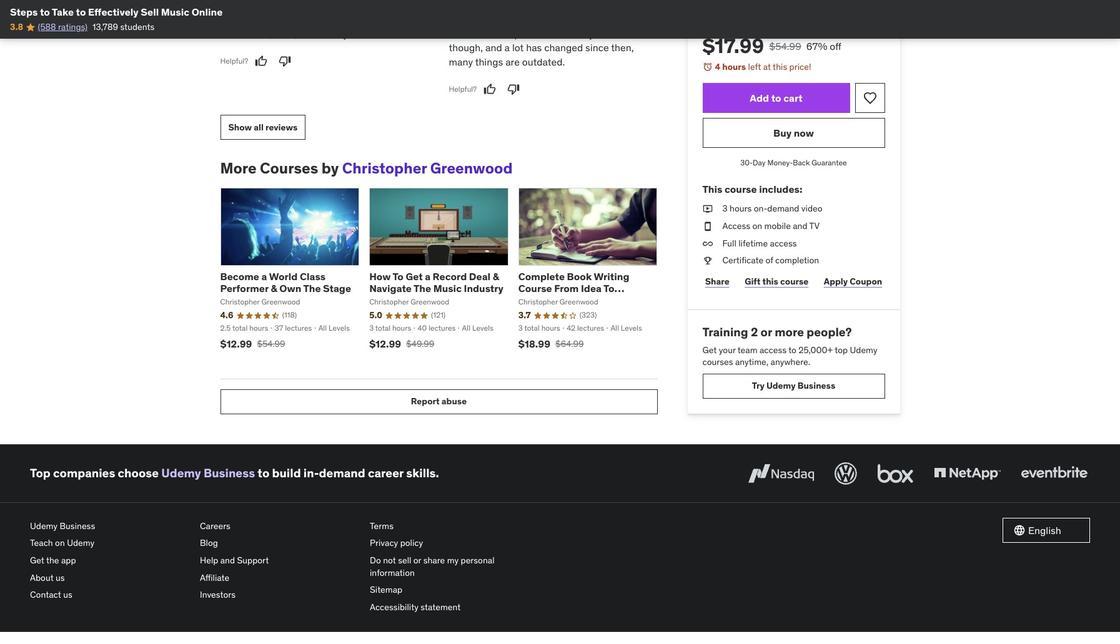 Task type: describe. For each thing, give the bounding box(es) containing it.
how to get a record deal & navigate the music industry christopher greenwood
[[369, 271, 504, 307]]

back
[[793, 158, 810, 168]]

your
[[719, 345, 736, 356]]

a inside how to get a record deal & navigate the music industry christopher greenwood
[[425, 271, 430, 283]]

13,789
[[93, 21, 118, 33]]

own
[[279, 283, 301, 295]]

1 vertical spatial us
[[63, 590, 72, 601]]

mindset.
[[557, 13, 596, 26]]

are inside alot of good info, but some of it is outdate. the ideas are still relevant. well worth the investment, time, and money wise.
[[246, 13, 261, 26]]

tips
[[557, 0, 574, 12]]

changed
[[544, 41, 583, 54]]

accessibility statement link
[[370, 600, 530, 617]]

and inside alot of good info, but some of it is outdate. the ideas are still relevant. well worth the investment, time, and money wise.
[[299, 27, 316, 40]]

0 vertical spatial us
[[56, 573, 65, 584]]

to inside how to get a record deal & navigate the music industry christopher greenwood
[[393, 271, 404, 283]]

adapt
[[449, 13, 474, 26]]

access
[[722, 221, 750, 232]]

includes
[[458, 0, 495, 12]]

3.8
[[10, 21, 23, 33]]

0 vertical spatial udemy business link
[[161, 466, 255, 481]]

levels for how to get a record deal & navigate the music industry
[[472, 324, 494, 333]]

do not sell or share my personal information button
[[370, 553, 530, 582]]

helpful
[[524, 0, 555, 12]]

sitemap
[[370, 585, 402, 596]]

some inside it includes some helpful tips and lets you adapt the gain-oriented mindset. the course has not been updated for a few years now though, and a lot has changed since then, many things are outdated.
[[497, 0, 522, 12]]

course inside it includes some helpful tips and lets you adapt the gain-oriented mindset. the course has not been updated for a few years now though, and a lot has changed since then, many things are outdated.
[[617, 13, 647, 26]]

help
[[200, 555, 218, 567]]

helpful? for it includes some helpful tips and lets you adapt the gain-oriented mindset. the course has not been updated for a few years now though, and a lot has changed since then, many things are outdated.
[[449, 84, 477, 93]]

privacy
[[370, 538, 398, 549]]

team
[[738, 345, 757, 356]]

1 horizontal spatial of
[[343, 0, 351, 12]]

to inside complete book writing course from idea to published book
[[603, 283, 614, 295]]

money-
[[767, 158, 793, 168]]

statement
[[421, 602, 461, 613]]

2.5
[[220, 324, 231, 333]]

3 for how to get a record deal & navigate the music industry
[[369, 324, 374, 333]]

left
[[748, 61, 761, 72]]

4
[[715, 61, 720, 72]]

to left build
[[258, 466, 269, 481]]

christopher right the by
[[342, 159, 427, 178]]

become a world class performer & own the stage link
[[220, 271, 351, 295]]

greenwood inside how to get a record deal & navigate the music industry christopher greenwood
[[411, 298, 449, 307]]

get the app link
[[30, 553, 190, 570]]

a left lot
[[504, 41, 510, 54]]

1 horizontal spatial demand
[[767, 203, 799, 215]]

40 lectures
[[418, 324, 456, 333]]

greenwood inside become a world class performer & own the stage christopher greenwood
[[261, 298, 300, 307]]

complete
[[518, 271, 565, 283]]

hours for become a world class performer & own the stage
[[249, 324, 268, 333]]

all for greenwood
[[318, 324, 327, 333]]

tv
[[809, 221, 820, 232]]

wishlist image
[[862, 91, 877, 106]]

app
[[61, 555, 76, 567]]

1 vertical spatial book
[[569, 294, 593, 307]]

english button
[[1003, 518, 1090, 543]]

cart
[[783, 92, 803, 104]]

worth
[[343, 13, 369, 26]]

(588
[[38, 21, 56, 33]]

3 lectures from the left
[[577, 324, 604, 333]]

40
[[418, 324, 427, 333]]

not inside the terms privacy policy do not sell or share my personal information sitemap accessibility statement
[[383, 555, 396, 567]]

sitemap link
[[370, 582, 530, 600]]

idea
[[581, 283, 602, 295]]

now inside button
[[794, 127, 814, 139]]

121 reviews element
[[431, 311, 446, 321]]

some inside alot of good info, but some of it is outdate. the ideas are still relevant. well worth the investment, time, and money wise.
[[316, 0, 340, 12]]

the inside it includes some helpful tips and lets you adapt the gain-oriented mindset. the course has not been updated for a few years now though, and a lot has changed since then, many things are outdated.
[[477, 13, 491, 26]]

christopher inside how to get a record deal & navigate the music industry christopher greenwood
[[369, 298, 409, 307]]

teach on udemy link
[[30, 536, 190, 553]]

top companies choose udemy business to build in-demand career skills.
[[30, 466, 439, 481]]

terms privacy policy do not sell or share my personal information sitemap accessibility statement
[[370, 521, 494, 613]]

0 vertical spatial on
[[752, 221, 762, 232]]

show
[[228, 122, 252, 133]]

buy now button
[[702, 118, 885, 148]]

show all reviews
[[228, 122, 298, 133]]

affiliate
[[200, 573, 229, 584]]

(118)
[[282, 311, 297, 320]]

udemy right 'choose' on the left
[[161, 466, 201, 481]]

42
[[567, 324, 575, 333]]

support
[[237, 555, 269, 567]]

and left the tv
[[793, 221, 807, 232]]

xsmall image for certificate
[[702, 255, 712, 267]]

13,789 students
[[93, 21, 155, 33]]

of for certificate
[[766, 255, 773, 266]]

skills.
[[406, 466, 439, 481]]

levels for become a world class performer & own the stage
[[329, 324, 350, 333]]

about
[[30, 573, 54, 584]]

well
[[322, 13, 341, 26]]

2.5 total hours
[[220, 324, 268, 333]]

netapp image
[[931, 460, 1003, 488]]

you
[[614, 0, 630, 12]]

lot
[[512, 41, 524, 54]]

access on mobile and tv
[[722, 221, 820, 232]]

video
[[801, 203, 822, 215]]

lifetime
[[739, 238, 768, 249]]

get for 2
[[702, 345, 717, 356]]

are inside it includes some helpful tips and lets you adapt the gain-oriented mindset. the course has not been updated for a few years now though, and a lot has changed since then, many things are outdated.
[[505, 55, 520, 68]]

courses
[[702, 357, 733, 368]]

0 vertical spatial has
[[449, 27, 465, 40]]

levels for complete book writing course from idea to published book
[[621, 324, 642, 333]]

complete book writing course from idea to published book
[[518, 271, 629, 307]]

mobile
[[764, 221, 791, 232]]

& inside how to get a record deal & navigate the music industry christopher greenwood
[[493, 271, 499, 283]]

and down "been"
[[485, 41, 502, 54]]

eventbrite image
[[1018, 460, 1090, 488]]

$49.99
[[406, 338, 434, 350]]

total for become a world class performer & own the stage
[[232, 324, 248, 333]]

the inside alot of good info, but some of it is outdate. the ideas are still relevant. well worth the investment, time, and money wise.
[[411, 0, 428, 12]]

day
[[753, 158, 766, 168]]

2
[[751, 325, 758, 340]]

by
[[322, 159, 339, 178]]

and inside careers blog help and support affiliate investors
[[220, 555, 235, 567]]

$54.99 for $12.99
[[257, 338, 285, 350]]

37
[[275, 324, 283, 333]]

$18.99 $64.99
[[518, 338, 584, 350]]

all for industry
[[462, 324, 470, 333]]

complete book writing course from idea to published book link
[[518, 271, 629, 307]]

business inside udemy business teach on udemy get the app about us contact us
[[60, 521, 95, 532]]

wise.
[[351, 27, 373, 40]]

christopher greenwood link
[[342, 159, 513, 178]]

1 vertical spatial udemy business link
[[30, 518, 190, 536]]

all
[[254, 122, 264, 133]]

time,
[[275, 27, 297, 40]]

$54.99 for $17.99
[[769, 40, 801, 52]]

box image
[[875, 460, 916, 488]]

hours for complete book writing course from idea to published book
[[541, 324, 560, 333]]

since
[[585, 41, 609, 54]]

alot of good info, but some of it is outdate. the ideas are still relevant. well worth the investment, time, and money wise.
[[220, 0, 428, 40]]

steps to take to effectively sell music online
[[10, 6, 223, 18]]

3 hours on-demand video
[[722, 203, 822, 215]]

though,
[[449, 41, 483, 54]]

a right for
[[563, 27, 568, 40]]

contact us link
[[30, 587, 190, 605]]

investment,
[[220, 27, 272, 40]]

0 horizontal spatial music
[[161, 6, 189, 18]]

outdate.
[[372, 0, 409, 12]]

to up (588
[[40, 6, 50, 18]]

42 lectures
[[567, 324, 604, 333]]

course
[[518, 283, 552, 295]]

take
[[52, 6, 74, 18]]

1 vertical spatial business
[[204, 466, 255, 481]]

published
[[518, 294, 566, 307]]

become a world class performer & own the stage christopher greenwood
[[220, 271, 351, 307]]



Task type: locate. For each thing, give the bounding box(es) containing it.
lectures down the 118 reviews "element"
[[285, 324, 312, 333]]

helpful? left the 'mark review by tony b. as helpful' "image"
[[220, 56, 248, 65]]

1 horizontal spatial or
[[761, 325, 772, 340]]

the inside udemy business teach on udemy get the app about us contact us
[[46, 555, 59, 567]]

mark review by tony b. as unhelpful image
[[279, 55, 291, 68]]

this
[[773, 61, 787, 72], [762, 276, 778, 288]]

all levels for industry
[[462, 324, 494, 333]]

$12.99 down 2.5 total hours
[[220, 338, 252, 350]]

0 horizontal spatial helpful?
[[220, 56, 248, 65]]

1 horizontal spatial the
[[371, 13, 386, 26]]

of right alot
[[241, 0, 249, 12]]

small image
[[1013, 525, 1026, 537]]

1 vertical spatial now
[[794, 127, 814, 139]]

1 vertical spatial course
[[725, 183, 757, 196]]

business up app
[[60, 521, 95, 532]]

1 horizontal spatial to
[[603, 283, 614, 295]]

0 vertical spatial xsmall image
[[702, 203, 712, 216]]

lectures down 323 reviews element
[[577, 324, 604, 333]]

or inside the training 2 or more people? get your team access to 25,000+ top udemy courses anytime, anywhere.
[[761, 325, 772, 340]]

price!
[[789, 61, 811, 72]]

on inside udemy business teach on udemy get the app about us contact us
[[55, 538, 65, 549]]

try udemy business link
[[702, 374, 885, 399]]

total for how to get a record deal & navigate the music industry
[[375, 324, 391, 333]]

1 horizontal spatial course
[[725, 183, 757, 196]]

0 horizontal spatial of
[[241, 0, 249, 12]]

all levels down industry
[[462, 324, 494, 333]]

1 all levels from the left
[[318, 324, 350, 333]]

to inside button
[[771, 92, 781, 104]]

1 horizontal spatial all levels
[[462, 324, 494, 333]]

1 horizontal spatial 3 total hours
[[518, 324, 560, 333]]

0 horizontal spatial $54.99
[[257, 338, 285, 350]]

some up well
[[316, 0, 340, 12]]

the
[[411, 0, 428, 12], [598, 13, 614, 26], [303, 283, 321, 295], [414, 283, 431, 295]]

about us link
[[30, 570, 190, 587]]

1 horizontal spatial not
[[467, 27, 482, 40]]

2 $12.99 from the left
[[369, 338, 401, 350]]

$12.99 down 5.0
[[369, 338, 401, 350]]

3 total hours for $12.99
[[369, 324, 411, 333]]

the inside it includes some helpful tips and lets you adapt the gain-oriented mindset. the course has not been updated for a few years now though, and a lot has changed since then, many things are outdated.
[[598, 13, 614, 26]]

1 horizontal spatial 3
[[518, 324, 523, 333]]

coupon
[[850, 276, 882, 288]]

to right idea
[[603, 283, 614, 295]]

3 levels from the left
[[621, 324, 642, 333]]

& left own
[[271, 283, 277, 295]]

to up anywhere.
[[788, 345, 796, 356]]

1 horizontal spatial some
[[497, 0, 522, 12]]

volkswagen image
[[832, 460, 860, 488]]

get inside udemy business teach on udemy get the app about us contact us
[[30, 555, 44, 567]]

$54.99 up price! at the top right
[[769, 40, 801, 52]]

30-day money-back guarantee
[[740, 158, 847, 168]]

all levels for greenwood
[[318, 324, 350, 333]]

of left it
[[343, 0, 351, 12]]

or right 2
[[761, 325, 772, 340]]

has down updated
[[526, 41, 542, 54]]

people?
[[807, 325, 852, 340]]

book
[[567, 271, 592, 283], [569, 294, 593, 307]]

to right how
[[393, 271, 404, 283]]

or right sell
[[413, 555, 421, 567]]

demand up mobile on the right top of the page
[[767, 203, 799, 215]]

not up information on the bottom
[[383, 555, 396, 567]]

$17.99
[[702, 33, 764, 59]]

3.7
[[518, 310, 531, 321]]

0 vertical spatial get
[[406, 271, 423, 283]]

3 down 3.7
[[518, 324, 523, 333]]

deal
[[469, 271, 490, 283]]

udemy right try
[[766, 381, 796, 392]]

a left world
[[261, 271, 267, 283]]

performer
[[220, 283, 269, 295]]

of for alot
[[241, 0, 249, 12]]

$12.99 for how to get a record deal & navigate the music industry
[[369, 338, 401, 350]]

us right about
[[56, 573, 65, 584]]

online
[[192, 6, 223, 18]]

business up careers
[[204, 466, 255, 481]]

3
[[722, 203, 728, 215], [369, 324, 374, 333], [518, 324, 523, 333]]

business down anywhere.
[[798, 381, 835, 392]]

118 reviews element
[[282, 311, 297, 321]]

hours up $18.99 $64.99
[[541, 324, 560, 333]]

udemy business link up get the app link
[[30, 518, 190, 536]]

2 lectures from the left
[[429, 324, 456, 333]]

xsmall image
[[702, 238, 712, 250]]

add
[[750, 92, 769, 104]]

the inside alot of good info, but some of it is outdate. the ideas are still relevant. well worth the investment, time, and money wise.
[[371, 13, 386, 26]]

steps
[[10, 6, 38, 18]]

get inside how to get a record deal & navigate the music industry christopher greenwood
[[406, 271, 423, 283]]

now up then,
[[616, 27, 634, 40]]

1 all from the left
[[318, 324, 327, 333]]

lectures for greenwood
[[285, 324, 312, 333]]

total right 2.5
[[232, 324, 248, 333]]

christopher down navigate
[[369, 298, 409, 307]]

total for complete book writing course from idea to published book
[[524, 324, 540, 333]]

0 horizontal spatial all
[[318, 324, 327, 333]]

total down 3.7
[[524, 324, 540, 333]]

0 horizontal spatial are
[[246, 13, 261, 26]]

mark review by mateusz p. as helpful image
[[484, 83, 496, 96]]

includes:
[[759, 183, 802, 196]]

then,
[[611, 41, 634, 54]]

all
[[318, 324, 327, 333], [462, 324, 470, 333], [611, 324, 619, 333]]

the inside how to get a record deal & navigate the music industry christopher greenwood
[[414, 283, 431, 295]]

music up (121)
[[433, 283, 462, 295]]

udemy up app
[[67, 538, 95, 549]]

0 horizontal spatial get
[[30, 555, 44, 567]]

it
[[449, 0, 455, 12]]

2 horizontal spatial course
[[780, 276, 809, 288]]

privacy policy link
[[370, 536, 530, 553]]

lectures down 121 reviews element
[[429, 324, 456, 333]]

2 vertical spatial xsmall image
[[702, 255, 712, 267]]

0 horizontal spatial total
[[232, 324, 248, 333]]

0 horizontal spatial all levels
[[318, 324, 350, 333]]

xsmall image up xsmall icon
[[702, 221, 712, 233]]

report
[[411, 396, 440, 408]]

add to cart button
[[702, 83, 850, 113]]

course down 30-
[[725, 183, 757, 196]]

0 vertical spatial music
[[161, 6, 189, 18]]

udemy right top
[[850, 345, 877, 356]]

mark review by tony b. as helpful image
[[255, 55, 267, 68]]

0 vertical spatial not
[[467, 27, 482, 40]]

some up gain-
[[497, 0, 522, 12]]

$54.99 inside $12.99 $54.99
[[257, 338, 285, 350]]

christopher down course at top left
[[518, 298, 558, 307]]

2 horizontal spatial all levels
[[611, 324, 642, 333]]

3 xsmall image from the top
[[702, 255, 712, 267]]

all levels
[[318, 324, 350, 333], [462, 324, 494, 333], [611, 324, 642, 333]]

1 vertical spatial music
[[433, 283, 462, 295]]

323 reviews element
[[579, 311, 597, 321]]

top
[[30, 466, 50, 481]]

music inside how to get a record deal & navigate the music industry christopher greenwood
[[433, 283, 462, 295]]

0 horizontal spatial &
[[271, 283, 277, 295]]

1 horizontal spatial helpful?
[[449, 84, 477, 93]]

& right deal
[[493, 271, 499, 283]]

2 horizontal spatial 3
[[722, 203, 728, 215]]

show all reviews button
[[220, 115, 306, 140]]

teach
[[30, 538, 53, 549]]

2 horizontal spatial get
[[702, 345, 717, 356]]

0 vertical spatial are
[[246, 13, 261, 26]]

1 horizontal spatial total
[[375, 324, 391, 333]]

the down lets
[[598, 13, 614, 26]]

$54.99 inside $17.99 $54.99 67% off
[[769, 40, 801, 52]]

1 horizontal spatial business
[[204, 466, 255, 481]]

the inside become a world class performer & own the stage christopher greenwood
[[303, 283, 321, 295]]

udemy inside the training 2 or more people? get your team access to 25,000+ top udemy courses anytime, anywhere.
[[850, 345, 877, 356]]

christopher inside become a world class performer & own the stage christopher greenwood
[[220, 298, 260, 307]]

on
[[752, 221, 762, 232], [55, 538, 65, 549]]

2 horizontal spatial the
[[477, 13, 491, 26]]

1 vertical spatial not
[[383, 555, 396, 567]]

the down includes
[[477, 13, 491, 26]]

levels down industry
[[472, 324, 494, 333]]

all right 37 lectures
[[318, 324, 327, 333]]

1 vertical spatial access
[[760, 345, 787, 356]]

$12.99 $49.99
[[369, 338, 434, 350]]

investors link
[[200, 587, 360, 605]]

2 vertical spatial course
[[780, 276, 809, 288]]

the left app
[[46, 555, 59, 567]]

this
[[702, 183, 722, 196]]

0 horizontal spatial demand
[[319, 466, 365, 481]]

0 horizontal spatial now
[[616, 27, 634, 40]]

or inside the terms privacy policy do not sell or share my personal information sitemap accessibility statement
[[413, 555, 421, 567]]

now inside it includes some helpful tips and lets you adapt the gain-oriented mindset. the course has not been updated for a few years now though, and a lot has changed since then, many things are outdated.
[[616, 27, 634, 40]]

access inside the training 2 or more people? get your team access to 25,000+ top udemy courses anytime, anywhere.
[[760, 345, 787, 356]]

careers
[[200, 521, 230, 532]]

on-
[[754, 203, 767, 215]]

the down outdate.
[[371, 13, 386, 26]]

companies
[[53, 466, 115, 481]]

3 total hours up $18.99
[[518, 324, 560, 333]]

2 horizontal spatial of
[[766, 255, 773, 266]]

hours right the 4
[[722, 61, 746, 72]]

2 horizontal spatial levels
[[621, 324, 642, 333]]

1 horizontal spatial lectures
[[429, 324, 456, 333]]

1 horizontal spatial get
[[406, 271, 423, 283]]

buy now
[[773, 127, 814, 139]]

0 horizontal spatial $12.99
[[220, 338, 252, 350]]

a left record
[[425, 271, 430, 283]]

3 for complete book writing course from idea to published book
[[518, 324, 523, 333]]

sell
[[398, 555, 411, 567]]

the left record
[[414, 283, 431, 295]]

0 horizontal spatial levels
[[329, 324, 350, 333]]

0 vertical spatial helpful?
[[220, 56, 248, 65]]

0 vertical spatial this
[[773, 61, 787, 72]]

3 all from the left
[[611, 324, 619, 333]]

has down adapt in the left top of the page
[[449, 27, 465, 40]]

at
[[763, 61, 771, 72]]

3 total hours for $18.99
[[518, 324, 560, 333]]

how to get a record deal & navigate the music industry link
[[369, 271, 504, 295]]

full
[[722, 238, 736, 249]]

total down 5.0
[[375, 324, 391, 333]]

1 vertical spatial are
[[505, 55, 520, 68]]

gift this course link
[[742, 270, 811, 295]]

1 horizontal spatial &
[[493, 271, 499, 283]]

1 horizontal spatial $54.99
[[769, 40, 801, 52]]

of down full lifetime access
[[766, 255, 773, 266]]

3 down 5.0
[[369, 324, 374, 333]]

blog
[[200, 538, 218, 549]]

0 horizontal spatial course
[[617, 13, 647, 26]]

1 vertical spatial on
[[55, 538, 65, 549]]

1 horizontal spatial all
[[462, 324, 470, 333]]

on right teach
[[55, 538, 65, 549]]

1 levels from the left
[[329, 324, 350, 333]]

to up ratings)
[[76, 6, 86, 18]]

2 3 total hours from the left
[[518, 324, 560, 333]]

report abuse
[[411, 396, 467, 408]]

and right the help
[[220, 555, 235, 567]]

investors
[[200, 590, 236, 601]]

0 vertical spatial access
[[770, 238, 797, 249]]

now right buy
[[794, 127, 814, 139]]

to inside the training 2 or more people? get your team access to 25,000+ top udemy courses anytime, anywhere.
[[788, 345, 796, 356]]

things
[[475, 55, 503, 68]]

3 up 'access'
[[722, 203, 728, 215]]

mark review by mateusz p. as unhelpful image
[[507, 83, 520, 96]]

lectures for industry
[[429, 324, 456, 333]]

helpful? for alot of good info, but some of it is outdate. the ideas are still relevant. well worth the investment, time, and money wise.
[[220, 56, 248, 65]]

$54.99
[[769, 40, 801, 52], [257, 338, 285, 350]]

1 horizontal spatial are
[[505, 55, 520, 68]]

get up courses
[[702, 345, 717, 356]]

greenwood
[[430, 159, 513, 178], [261, 298, 300, 307], [411, 298, 449, 307], [560, 298, 598, 307]]

alarm image
[[702, 62, 712, 72]]

udemy up teach
[[30, 521, 58, 532]]

get down teach
[[30, 555, 44, 567]]

$12.99 for become a world class performer & own the stage
[[220, 338, 252, 350]]

to
[[393, 271, 404, 283], [603, 283, 614, 295]]

are down lot
[[505, 55, 520, 68]]

0 horizontal spatial on
[[55, 538, 65, 549]]

2 xsmall image from the top
[[702, 221, 712, 233]]

levels
[[329, 324, 350, 333], [472, 324, 494, 333], [621, 324, 642, 333]]

access down mobile on the right top of the page
[[770, 238, 797, 249]]

0 horizontal spatial some
[[316, 0, 340, 12]]

and down relevant.
[[299, 27, 316, 40]]

1 horizontal spatial on
[[752, 221, 762, 232]]

this course includes:
[[702, 183, 802, 196]]

1 horizontal spatial now
[[794, 127, 814, 139]]

2 some from the left
[[497, 0, 522, 12]]

1 vertical spatial xsmall image
[[702, 221, 712, 233]]

more
[[220, 159, 257, 178]]

try
[[752, 381, 764, 392]]

and up mindset.
[[576, 0, 593, 12]]

xsmall image for 3
[[702, 203, 712, 216]]

all levels down stage
[[318, 324, 350, 333]]

the right own
[[303, 283, 321, 295]]

nasdaq image
[[745, 460, 817, 488]]

0 horizontal spatial or
[[413, 555, 421, 567]]

music right sell
[[161, 6, 189, 18]]

stage
[[323, 283, 351, 295]]

all levels right 42 lectures
[[611, 324, 642, 333]]

30-
[[740, 158, 753, 168]]

1 vertical spatial helpful?
[[449, 84, 477, 93]]

0 vertical spatial $54.99
[[769, 40, 801, 52]]

more
[[775, 325, 804, 340]]

0 horizontal spatial the
[[46, 555, 59, 567]]

are up the investment,
[[246, 13, 261, 26]]

1 vertical spatial $54.99
[[257, 338, 285, 350]]

2 levels from the left
[[472, 324, 494, 333]]

hours
[[722, 61, 746, 72], [730, 203, 752, 215], [249, 324, 268, 333], [392, 324, 411, 333], [541, 324, 560, 333]]

1 total from the left
[[232, 324, 248, 333]]

2 all from the left
[[462, 324, 470, 333]]

for
[[548, 27, 561, 40]]

to
[[40, 6, 50, 18], [76, 6, 86, 18], [771, 92, 781, 104], [788, 345, 796, 356], [258, 466, 269, 481]]

updated
[[509, 27, 546, 40]]

1 lectures from the left
[[285, 324, 312, 333]]

2 all levels from the left
[[462, 324, 494, 333]]

xsmall image down xsmall icon
[[702, 255, 712, 267]]

2 vertical spatial business
[[60, 521, 95, 532]]

(588 ratings)
[[38, 21, 88, 33]]

ratings)
[[58, 21, 88, 33]]

courses
[[260, 159, 318, 178]]

share
[[705, 276, 729, 288]]

do
[[370, 555, 381, 567]]

this right gift
[[762, 276, 778, 288]]

xsmall image down this
[[702, 203, 712, 216]]

0 horizontal spatial lectures
[[285, 324, 312, 333]]

0 vertical spatial demand
[[767, 203, 799, 215]]

1 $12.99 from the left
[[220, 338, 252, 350]]

2 horizontal spatial all
[[611, 324, 619, 333]]

this right at
[[773, 61, 787, 72]]

0 horizontal spatial business
[[60, 521, 95, 532]]

2 horizontal spatial total
[[524, 324, 540, 333]]

0 vertical spatial now
[[616, 27, 634, 40]]

help and support link
[[200, 553, 360, 570]]

1 3 total hours from the left
[[369, 324, 411, 333]]

full lifetime access
[[722, 238, 797, 249]]

1 horizontal spatial has
[[526, 41, 542, 54]]

udemy business teach on udemy get the app about us contact us
[[30, 521, 95, 601]]

oriented
[[517, 13, 555, 26]]

0 horizontal spatial to
[[393, 271, 404, 283]]

25,000+
[[799, 345, 833, 356]]

affiliate link
[[200, 570, 360, 587]]

is
[[362, 0, 369, 12]]

0 vertical spatial book
[[567, 271, 592, 283]]

lectures
[[285, 324, 312, 333], [429, 324, 456, 333], [577, 324, 604, 333]]

off
[[830, 40, 841, 52]]

all right 42 lectures
[[611, 324, 619, 333]]

0 horizontal spatial not
[[383, 555, 396, 567]]

1 horizontal spatial levels
[[472, 324, 494, 333]]

2 total from the left
[[375, 324, 391, 333]]

all right 40 lectures
[[462, 324, 470, 333]]

hours up 'access'
[[730, 203, 752, 215]]

3 total from the left
[[524, 324, 540, 333]]

on up full lifetime access
[[752, 221, 762, 232]]

hours for how to get a record deal & navigate the music industry
[[392, 324, 411, 333]]

careers blog help and support affiliate investors
[[200, 521, 269, 601]]

info,
[[277, 0, 296, 12]]

levels down stage
[[329, 324, 350, 333]]

xsmall image
[[702, 203, 712, 216], [702, 221, 712, 233], [702, 255, 712, 267]]

gift this course
[[745, 276, 809, 288]]

a inside become a world class performer & own the stage christopher greenwood
[[261, 271, 267, 283]]

xsmall image for access
[[702, 221, 712, 233]]

demand left career
[[319, 466, 365, 481]]

0 horizontal spatial has
[[449, 27, 465, 40]]

to left cart
[[771, 92, 781, 104]]

0 horizontal spatial 3 total hours
[[369, 324, 411, 333]]

1 some from the left
[[316, 0, 340, 12]]

accessibility
[[370, 602, 419, 613]]

apply
[[824, 276, 848, 288]]

levels right 42 lectures
[[621, 324, 642, 333]]

1 vertical spatial has
[[526, 41, 542, 54]]

not inside it includes some helpful tips and lets you adapt the gain-oriented mindset. the course has not been updated for a few years now though, and a lot has changed since then, many things are outdated.
[[467, 27, 482, 40]]

students
[[120, 21, 155, 33]]

3 all levels from the left
[[611, 324, 642, 333]]

access up anywhere.
[[760, 345, 787, 356]]

& inside become a world class performer & own the stage christopher greenwood
[[271, 283, 277, 295]]

helpful? left mark review by mateusz p. as helpful icon
[[449, 84, 477, 93]]

get right how
[[406, 271, 423, 283]]

1 xsmall image from the top
[[702, 203, 712, 216]]

us right contact
[[63, 590, 72, 601]]

0 vertical spatial course
[[617, 13, 647, 26]]

1 vertical spatial or
[[413, 555, 421, 567]]

course down you at the right of page
[[617, 13, 647, 26]]

course down completion
[[780, 276, 809, 288]]

my
[[447, 555, 459, 567]]

3 total hours down 5.0
[[369, 324, 411, 333]]

(121)
[[431, 311, 446, 320]]

1 horizontal spatial $12.99
[[369, 338, 401, 350]]

0 vertical spatial business
[[798, 381, 835, 392]]

are
[[246, 13, 261, 26], [505, 55, 520, 68]]

english
[[1028, 525, 1061, 537]]

2 horizontal spatial business
[[798, 381, 835, 392]]

1 vertical spatial get
[[702, 345, 717, 356]]

1 vertical spatial this
[[762, 276, 778, 288]]

abuse
[[442, 396, 467, 408]]

0 vertical spatial or
[[761, 325, 772, 340]]

get for business
[[30, 555, 44, 567]]

not up "though,"
[[467, 27, 482, 40]]

udemy business link up careers
[[161, 466, 255, 481]]

book up (323)
[[569, 294, 593, 307]]

$64.99
[[555, 338, 584, 350]]

1 horizontal spatial music
[[433, 283, 462, 295]]

get inside the training 2 or more people? get your team access to 25,000+ top udemy courses anytime, anywhere.
[[702, 345, 717, 356]]



Task type: vqa. For each thing, say whether or not it's contained in the screenshot.
Get in Training 2 or more people? Get your team access to 25,000+ top Udemy courses anytime, anywhere.
yes



